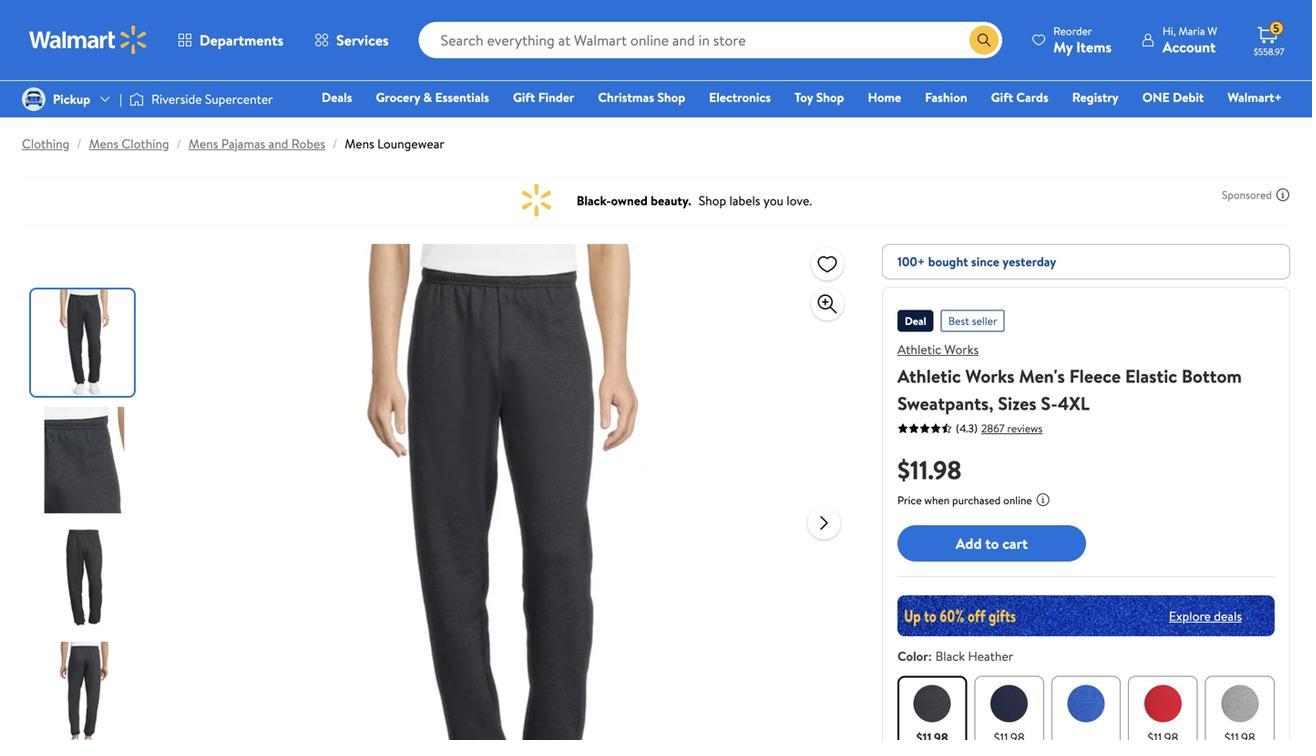 Task type: vqa. For each thing, say whether or not it's contained in the screenshot.
the left Mens
yes



Task type: describe. For each thing, give the bounding box(es) containing it.
christmas shop link
[[590, 87, 694, 107]]

price
[[897, 493, 922, 508]]

shop for toy shop
[[816, 88, 844, 106]]

cards
[[1016, 88, 1048, 106]]

registry
[[1072, 88, 1119, 106]]

debit
[[1173, 88, 1204, 106]]

s-
[[1041, 391, 1058, 416]]

w
[[1208, 23, 1217, 39]]

essentials
[[435, 88, 489, 106]]

add
[[956, 534, 982, 554]]

gift for gift cards
[[991, 88, 1013, 106]]

4xl
[[1058, 391, 1090, 416]]

next media item image
[[813, 513, 835, 534]]

my
[[1053, 37, 1073, 57]]

athletic works men's fleece elastic bottom sweatpants, sizes s-4xl - image 2 of 5 image
[[31, 407, 138, 514]]

|
[[120, 90, 122, 108]]

Walmart Site-Wide search field
[[419, 22, 1002, 58]]

shop for christmas shop
[[657, 88, 685, 106]]

yesterday
[[1003, 253, 1056, 271]]

:
[[928, 648, 932, 666]]

2867
[[981, 421, 1005, 436]]

2 mens from the left
[[189, 135, 218, 153]]

grocery & essentials link
[[368, 87, 497, 107]]

1 clothing from the left
[[22, 135, 70, 153]]

100+
[[897, 253, 925, 271]]

services
[[336, 30, 389, 50]]

cart
[[1002, 534, 1028, 554]]

search icon image
[[977, 33, 991, 47]]

clothing link
[[22, 135, 70, 153]]

fleece
[[1069, 364, 1121, 389]]

gift finder
[[513, 88, 574, 106]]

price when purchased online
[[897, 493, 1032, 508]]

(4.3) 2867 reviews
[[956, 421, 1043, 436]]

athletic works athletic works men's fleece elastic bottom sweatpants, sizes s-4xl
[[897, 341, 1242, 416]]

gift cards
[[991, 88, 1048, 106]]

riverside
[[151, 90, 202, 108]]

home
[[868, 88, 901, 106]]

Search search field
[[419, 22, 1002, 58]]

christmas
[[598, 88, 654, 106]]

2867 reviews link
[[978, 421, 1043, 436]]

deals
[[322, 88, 352, 106]]

robes
[[291, 135, 325, 153]]

pickup
[[53, 90, 90, 108]]

walmart+
[[1228, 88, 1282, 106]]

deal
[[905, 313, 926, 329]]

one
[[1142, 88, 1170, 106]]

clothing / mens clothing / mens pajamas and robes / mens loungewear
[[22, 135, 444, 153]]

and
[[268, 135, 288, 153]]

2 / from the left
[[176, 135, 181, 153]]

purchased
[[952, 493, 1001, 508]]

reviews
[[1007, 421, 1043, 436]]

3 mens from the left
[[345, 135, 374, 153]]

christmas shop
[[598, 88, 685, 106]]

$11.98
[[897, 452, 962, 488]]

men's
[[1019, 364, 1065, 389]]

hi, maria w account
[[1163, 23, 1217, 57]]

best seller
[[948, 313, 997, 329]]

one debit
[[1142, 88, 1204, 106]]

toy shop
[[795, 88, 844, 106]]

walmart image
[[29, 26, 148, 55]]

5
[[1273, 21, 1279, 36]]

2 clothing from the left
[[122, 135, 169, 153]]

athletic works link
[[897, 341, 979, 359]]

grocery
[[376, 88, 420, 106]]

gift finder link
[[505, 87, 583, 107]]

maria
[[1179, 23, 1205, 39]]

color
[[897, 648, 928, 666]]

mens clothing link
[[89, 135, 169, 153]]

sizes
[[998, 391, 1037, 416]]

3 / from the left
[[333, 135, 337, 153]]



Task type: locate. For each thing, give the bounding box(es) containing it.
2 horizontal spatial mens
[[345, 135, 374, 153]]

since
[[971, 253, 999, 271]]

0 horizontal spatial clothing
[[22, 135, 70, 153]]

gift for gift finder
[[513, 88, 535, 106]]

black
[[935, 648, 965, 666]]

bought
[[928, 253, 968, 271]]

1 athletic from the top
[[897, 341, 941, 359]]

2 gift from the left
[[991, 88, 1013, 106]]

color : black heather
[[897, 648, 1013, 666]]

pajamas
[[221, 135, 265, 153]]

elastic
[[1125, 364, 1177, 389]]

1 vertical spatial works
[[965, 364, 1015, 389]]

color list
[[894, 673, 1278, 741]]

1 / from the left
[[77, 135, 82, 153]]

1 horizontal spatial shop
[[816, 88, 844, 106]]

2 horizontal spatial /
[[333, 135, 337, 153]]

walmart+ link
[[1219, 87, 1290, 107]]

works down best
[[944, 341, 979, 359]]

(4.3)
[[956, 421, 978, 436]]

2 athletic from the top
[[897, 364, 961, 389]]

$558.97
[[1254, 46, 1284, 58]]

athletic works men's fleece elastic bottom sweatpants, sizes s-4xl - image 1 of 5 image
[[31, 290, 138, 396]]

mens right robes
[[345, 135, 374, 153]]

grocery & essentials
[[376, 88, 489, 106]]

deals
[[1214, 608, 1242, 625]]

online
[[1003, 493, 1032, 508]]

1 horizontal spatial clothing
[[122, 135, 169, 153]]

gift
[[513, 88, 535, 106], [991, 88, 1013, 106]]

account
[[1163, 37, 1216, 57]]

mens pajamas and robes link
[[189, 135, 325, 153]]

&
[[423, 88, 432, 106]]

best
[[948, 313, 969, 329]]

athletic works men's fleece elastic bottom sweatpants, sizes s-4xl - image 4 of 5 image
[[31, 642, 138, 741]]

1 mens from the left
[[89, 135, 119, 153]]

1 horizontal spatial mens
[[189, 135, 218, 153]]

gift left cards
[[991, 88, 1013, 106]]

athletic down the deal
[[897, 341, 941, 359]]

hi,
[[1163, 23, 1176, 39]]

explore
[[1169, 608, 1211, 625]]

100+ bought since yesterday
[[897, 253, 1056, 271]]

riverside supercenter
[[151, 90, 273, 108]]

add to cart button
[[897, 526, 1086, 562]]

2 shop from the left
[[816, 88, 844, 106]]

works up sizes
[[965, 364, 1015, 389]]

athletic works men's fleece elastic bottom sweatpants, sizes s-4xl - image 3 of 5 image
[[31, 525, 138, 631]]

fashion
[[925, 88, 967, 106]]

deals link
[[313, 87, 360, 107]]

athletic works men's fleece elastic bottom sweatpants, sizes s-4xl image
[[210, 244, 793, 741]]

gift left finder
[[513, 88, 535, 106]]

gift cards link
[[983, 87, 1057, 107]]

0 vertical spatial athletic
[[897, 341, 941, 359]]

0 horizontal spatial shop
[[657, 88, 685, 106]]

1 shop from the left
[[657, 88, 685, 106]]

toy
[[795, 88, 813, 106]]

mens left the pajamas
[[189, 135, 218, 153]]

electronics
[[709, 88, 771, 106]]

up to sixty percent off deals. shop now. image
[[897, 596, 1275, 637]]

1 gift from the left
[[513, 88, 535, 106]]

items
[[1076, 37, 1112, 57]]

to
[[985, 534, 999, 554]]

departments
[[200, 30, 283, 50]]

clothing down |
[[122, 135, 169, 153]]

1 horizontal spatial gift
[[991, 88, 1013, 106]]

1 vertical spatial athletic
[[897, 364, 961, 389]]

0 horizontal spatial /
[[77, 135, 82, 153]]

shop right the "toy"
[[816, 88, 844, 106]]

legal information image
[[1036, 493, 1050, 508]]

/ down riverside
[[176, 135, 181, 153]]

reorder
[[1053, 23, 1092, 39]]

0 horizontal spatial gift
[[513, 88, 535, 106]]

loungewear
[[377, 135, 444, 153]]

fashion link
[[917, 87, 975, 107]]

bottom
[[1182, 364, 1242, 389]]

 image
[[129, 90, 144, 108]]

shop
[[657, 88, 685, 106], [816, 88, 844, 106]]

explore deals
[[1169, 608, 1242, 625]]

works
[[944, 341, 979, 359], [965, 364, 1015, 389]]

sweatpants,
[[897, 391, 994, 416]]

reorder my items
[[1053, 23, 1112, 57]]

home link
[[860, 87, 909, 107]]

electronics link
[[701, 87, 779, 107]]

seller
[[972, 313, 997, 329]]

supercenter
[[205, 90, 273, 108]]

add to cart
[[956, 534, 1028, 554]]

athletic
[[897, 341, 941, 359], [897, 364, 961, 389]]

sponsored
[[1222, 187, 1272, 203]]

mens
[[89, 135, 119, 153], [189, 135, 218, 153], [345, 135, 374, 153]]

ad disclaimer and feedback image
[[1276, 188, 1290, 202]]

registry link
[[1064, 87, 1127, 107]]

heather
[[968, 648, 1013, 666]]

one debit link
[[1134, 87, 1212, 107]]

/ right clothing link
[[77, 135, 82, 153]]

departments button
[[162, 18, 299, 62]]

/ right robes
[[333, 135, 337, 153]]

0 horizontal spatial mens
[[89, 135, 119, 153]]

toy shop link
[[786, 87, 852, 107]]

0 vertical spatial works
[[944, 341, 979, 359]]

 image
[[22, 87, 46, 111]]

add to favorites list, athletic works men's fleece elastic bottom sweatpants, sizes s-4xl image
[[816, 253, 838, 276]]

shop right 'christmas'
[[657, 88, 685, 106]]

mens down pickup
[[89, 135, 119, 153]]

clothing down pickup
[[22, 135, 70, 153]]

zoom image modal image
[[816, 293, 838, 315]]

when
[[924, 493, 950, 508]]

1 horizontal spatial /
[[176, 135, 181, 153]]

explore deals link
[[1162, 600, 1249, 633]]

athletic down athletic works link
[[897, 364, 961, 389]]

finder
[[538, 88, 574, 106]]

mens loungewear link
[[345, 135, 444, 153]]



